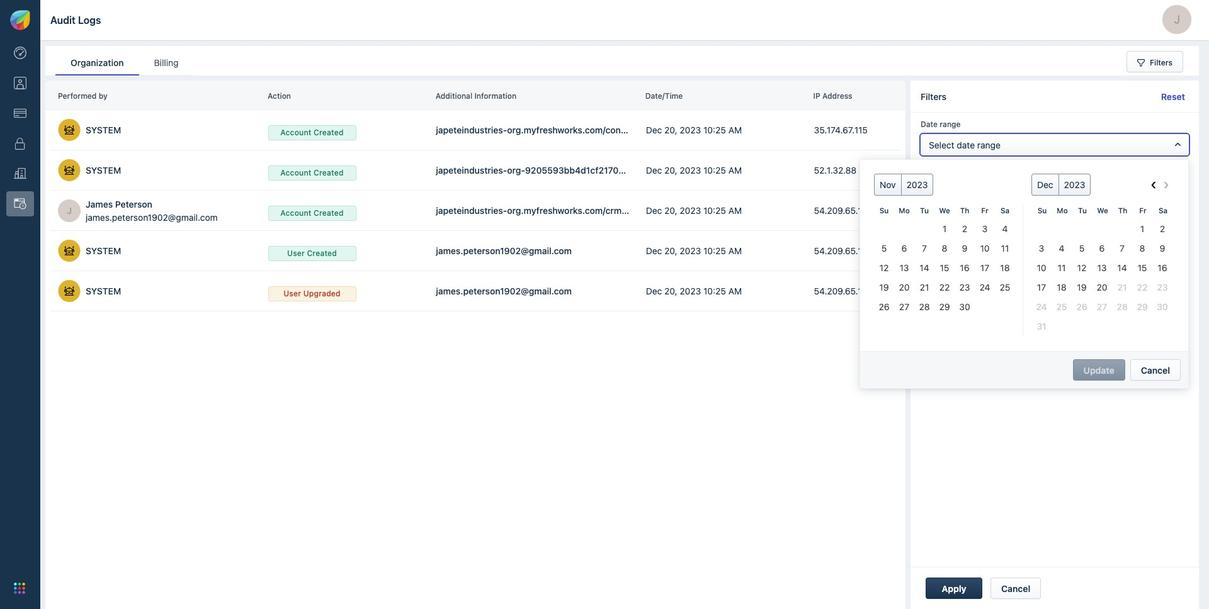 Task type: describe. For each thing, give the bounding box(es) containing it.
japeteindustries- for japeteindustries-org-9205593bb4d1cf217031060.freshbots.ai
[[436, 165, 507, 176]]

2 29 button from the left
[[1133, 297, 1153, 317]]

4 for leftmost 4 button
[[1003, 224, 1009, 234]]

5 am from the top
[[729, 286, 742, 297]]

4 am from the top
[[729, 246, 742, 256]]

2 13 from the left
[[1098, 263, 1107, 273]]

account created for japeteindustries-org.myfreshworks.com/connect
[[281, 128, 344, 137]]

japeteindustries-org.myfreshworks.com/crm/sales dec 20, 2023 10:25 am
[[436, 205, 742, 216]]

1 horizontal spatial 18 button
[[1052, 278, 1073, 297]]

1 13 from the left
[[900, 263, 910, 273]]

1 horizontal spatial 24 button
[[1032, 297, 1052, 317]]

1 vertical spatial cancel button
[[991, 578, 1042, 600]]

ip address
[[814, 91, 853, 101]]

upgraded
[[304, 289, 341, 298]]

1 12 button from the left
[[875, 258, 895, 278]]

0 horizontal spatial 24 button
[[975, 278, 996, 297]]

2 7 button from the left
[[1113, 239, 1133, 258]]

0 vertical spatial 3
[[983, 224, 988, 234]]

2 fr from the left
[[1140, 207, 1147, 215]]

2 20, from the top
[[665, 165, 678, 176]]

japeteindustries-org.myfreshworks.com/connect
[[436, 125, 640, 135]]

10:25 for system icon associated with org-
[[704, 165, 727, 176]]

17 for 17 button to the left
[[981, 263, 990, 273]]

12 for 2nd '12' button from right
[[880, 263, 889, 273]]

nov
[[880, 180, 896, 190]]

7 for 2nd 7 button from the left
[[1120, 243, 1125, 254]]

1 20 button from the left
[[895, 278, 915, 297]]

1 sa from the left
[[1001, 207, 1010, 215]]

27 for first 27 button from the right
[[1098, 302, 1108, 313]]

1 we from the left
[[940, 207, 951, 215]]

audit logs
[[50, 14, 101, 26]]

26 for 2nd 26 button from the left
[[1077, 302, 1088, 313]]

10:25 for 3rd system icon from the top
[[704, 246, 727, 256]]

4 system from the top
[[86, 286, 121, 297]]

8 for 2nd 8 button from the right
[[942, 243, 948, 254]]

account created for japeteindustries-org-9205593bb4d1cf217031060.freshbots.ai
[[281, 168, 344, 177]]

1 20 from the left
[[900, 282, 910, 293]]

1 horizontal spatial 4 button
[[1052, 239, 1073, 258]]

1 16 from the left
[[961, 263, 970, 273]]

1 for second 1 button from the right
[[943, 224, 947, 234]]

5 for first 5 button from left
[[882, 243, 887, 254]]

2 dec 20, 2023 10:25 am from the top
[[646, 165, 742, 176]]

1 vertical spatial filters
[[921, 91, 947, 102]]

25 for rightmost '25' "button"
[[1057, 302, 1068, 313]]

10:25 for system image
[[704, 286, 727, 297]]

cancel for cancel button to the top
[[1142, 365, 1171, 376]]

1 14 button from the left
[[915, 258, 935, 278]]

org-
[[507, 165, 526, 176]]

apply button
[[926, 578, 983, 600]]

org.myfreshworks.com/crm/sales
[[507, 205, 646, 216]]

14 for first '14' button from the left
[[920, 263, 930, 273]]

my subscriptions image
[[14, 107, 26, 120]]

freshworks icon image
[[10, 10, 30, 30]]

2 27 button from the left
[[1093, 297, 1113, 317]]

23 for first 23 button from the left
[[960, 282, 971, 293]]

7 for second 7 button from the right
[[923, 243, 928, 254]]

1 21 button from the left
[[915, 278, 935, 297]]

2 sa from the left
[[1159, 207, 1168, 215]]

2 th from the left
[[1119, 207, 1128, 215]]

date
[[957, 140, 976, 150]]

freshworks switcher image
[[14, 584, 25, 595]]

2 8 button from the left
[[1133, 239, 1153, 258]]

peterson
[[115, 199, 152, 210]]

1 horizontal spatial 11 button
[[1052, 258, 1073, 278]]

reset
[[1162, 91, 1186, 102]]

1 th from the left
[[961, 207, 970, 215]]

2 15 button from the left
[[1133, 258, 1153, 278]]

1 26 button from the left
[[875, 297, 895, 317]]

1 9 button from the left
[[955, 239, 975, 258]]

54.209.65.175 for account created
[[815, 205, 873, 216]]

1 2 button from the left
[[955, 219, 975, 239]]

performed by for select user
[[921, 170, 971, 180]]

1 28 button from the left
[[915, 297, 935, 317]]

1 28 from the left
[[920, 302, 930, 313]]

address
[[823, 91, 853, 101]]

2 20 from the left
[[1097, 282, 1108, 293]]

1 7 button from the left
[[915, 239, 935, 258]]

2 9 button from the left
[[1153, 239, 1173, 258]]

1 19 button from the left
[[875, 278, 895, 297]]

1 system from the top
[[86, 125, 121, 135]]

1 23 button from the left
[[955, 278, 975, 297]]

4 20, from the top
[[665, 246, 678, 256]]

billing
[[154, 57, 179, 68]]

2 12 button from the left
[[1073, 258, 1093, 278]]

4 for the right 4 button
[[1060, 243, 1065, 254]]

30 for 2nd 30 button from right
[[960, 302, 971, 313]]

1 vertical spatial 18
[[1058, 282, 1067, 293]]

15 for first 15 button from the left
[[941, 263, 950, 273]]

3 system image from the top
[[58, 240, 81, 262]]

1 16 button from the left
[[955, 258, 975, 278]]

filters inside button
[[1151, 58, 1173, 67]]

14 for 1st '14' button from the right
[[1118, 263, 1128, 273]]

2 1 button from the left
[[1133, 219, 1153, 239]]

5 20, from the top
[[665, 286, 678, 297]]

2 system from the top
[[86, 165, 121, 176]]

neo admin center image
[[14, 47, 26, 59]]

8 for second 8 button from left
[[1140, 243, 1146, 254]]

2 22 button from the left
[[1133, 278, 1153, 297]]

4 dec 20, 2023 10:25 am from the top
[[646, 286, 742, 297]]

0 horizontal spatial 11
[[1002, 243, 1010, 254]]

1 13 button from the left
[[895, 258, 915, 278]]

26 for 2nd 26 button from the right
[[879, 302, 890, 313]]

2 16 button from the left
[[1153, 258, 1173, 278]]

29 for 1st 29 button from left
[[940, 302, 951, 313]]

reset button
[[1151, 86, 1197, 107]]

52.1.32.88
[[815, 165, 857, 176]]

information
[[475, 91, 517, 101]]

apply
[[942, 584, 967, 595]]

10 for 10 button to the left
[[981, 243, 990, 254]]

10:25 for org.myfreshworks.com/connect system icon
[[704, 125, 727, 135]]

2 21 from the left
[[1118, 282, 1128, 293]]

54.209.65.175 for user created
[[815, 246, 873, 256]]

3 account created from the top
[[281, 208, 344, 218]]

1 horizontal spatial 3 button
[[1032, 239, 1052, 258]]

0 vertical spatial james.peterson1902@gmail.com
[[86, 212, 218, 223]]

5 for first 5 button from right
[[1080, 243, 1085, 254]]

29 for first 29 button from right
[[1138, 302, 1148, 313]]

1 8 button from the left
[[935, 239, 955, 258]]

1 horizontal spatial 25 button
[[1052, 297, 1073, 317]]

james
[[86, 199, 113, 210]]

54.209.65.175 for user upgraded
[[815, 286, 873, 297]]

account for japeteindustries-org-9205593bb4d1cf217031060.freshbots.ai
[[281, 168, 312, 177]]

2 mo from the left
[[1058, 207, 1069, 215]]

1 tu from the left
[[921, 207, 929, 215]]

2 2 button from the left
[[1153, 219, 1173, 239]]

1 mo from the left
[[899, 207, 910, 215]]

2 su from the left
[[1038, 207, 1048, 215]]

3 system from the top
[[86, 246, 121, 256]]

0 horizontal spatial action
[[268, 91, 291, 101]]

ip
[[814, 91, 821, 101]]

1 am from the top
[[729, 125, 742, 135]]

2 26 button from the left
[[1073, 297, 1093, 317]]

james.peterson1902@gmail.com for user created
[[436, 246, 572, 256]]

james peterson james.peterson1902@gmail.com
[[86, 199, 218, 223]]

0 horizontal spatial 18 button
[[996, 258, 1016, 278]]

3 10:25 from the top
[[704, 205, 727, 216]]

24 for rightmost 24 button
[[1037, 302, 1048, 313]]

1 15 button from the left
[[935, 258, 955, 278]]

date range
[[921, 120, 961, 129]]

2 28 button from the left
[[1113, 297, 1133, 317]]

james.peterson1902@gmail.com for user upgraded
[[436, 286, 572, 297]]

2 23 button from the left
[[1153, 278, 1173, 297]]

1 horizontal spatial 3
[[1040, 243, 1045, 254]]

0 horizontal spatial 4 button
[[996, 219, 1016, 239]]

2 2 from the left
[[1161, 224, 1166, 234]]

cancel for bottommost cancel button
[[1002, 584, 1031, 595]]

performed for action
[[58, 91, 97, 101]]

2 9 from the left
[[1161, 243, 1166, 254]]

25 for leftmost '25' "button"
[[1000, 282, 1011, 293]]

select for select date range
[[929, 140, 955, 150]]

1 su from the left
[[880, 207, 889, 215]]

2 28 from the left
[[1118, 302, 1128, 313]]

org.myfreshworks.com/connect
[[507, 125, 640, 135]]

user for user upgraded
[[284, 289, 301, 298]]

0 horizontal spatial 3 button
[[975, 219, 996, 239]]

0 horizontal spatial 25 button
[[996, 278, 1016, 297]]



Task type: vqa. For each thing, say whether or not it's contained in the screenshot.


Task type: locate. For each thing, give the bounding box(es) containing it.
23 for first 23 button from the right
[[1158, 282, 1169, 293]]

2 button
[[955, 219, 975, 239], [1153, 219, 1173, 239]]

additional information
[[436, 91, 517, 101]]

user for user created
[[287, 249, 305, 258]]

by for action
[[99, 91, 108, 101]]

account
[[281, 128, 312, 137], [281, 168, 312, 177], [281, 208, 312, 218]]

1 fr from the left
[[982, 207, 989, 215]]

2 29 from the left
[[1138, 302, 1148, 313]]

1 horizontal spatial 15
[[1138, 263, 1148, 273]]

23
[[960, 282, 971, 293], [1158, 282, 1169, 293]]

1 10:25 from the top
[[704, 125, 727, 135]]

2 30 from the left
[[1158, 302, 1169, 313]]

1 button down ‹
[[1133, 219, 1153, 239]]

0 horizontal spatial 20 button
[[895, 278, 915, 297]]

1 30 button from the left
[[955, 297, 975, 317]]

2 down ›
[[1161, 224, 1166, 234]]

1 horizontal spatial 6 button
[[1093, 239, 1113, 258]]

2 15 from the left
[[1138, 263, 1148, 273]]

2023
[[680, 125, 702, 135], [680, 165, 702, 176], [907, 180, 928, 190], [1065, 180, 1086, 190], [680, 205, 702, 216], [680, 246, 702, 256], [680, 286, 702, 297]]

2 button down ›
[[1153, 219, 1173, 239]]

1 vertical spatial 4
[[1060, 243, 1065, 254]]

30 for first 30 button from right
[[1158, 302, 1169, 313]]

tab list
[[55, 51, 194, 76]]

su
[[880, 207, 889, 215], [1038, 207, 1048, 215]]

7 button
[[915, 239, 935, 258], [1113, 239, 1133, 258]]

2 7 from the left
[[1120, 243, 1125, 254]]

8
[[942, 243, 948, 254], [1140, 243, 1146, 254]]

1 horizontal spatial 20
[[1097, 282, 1108, 293]]

3 button
[[975, 219, 996, 239], [1032, 239, 1052, 258]]

0 horizontal spatial 11 button
[[996, 239, 1016, 258]]

fr
[[982, 207, 989, 215], [1140, 207, 1147, 215]]

2 10:25 from the top
[[704, 165, 727, 176]]

10
[[981, 243, 990, 254], [1038, 263, 1047, 273]]

2 we from the left
[[1098, 207, 1109, 215]]

performed by up "select user"
[[921, 170, 971, 180]]

0 horizontal spatial 1
[[943, 224, 947, 234]]

0 horizontal spatial 19 button
[[875, 278, 895, 297]]

29
[[940, 302, 951, 313], [1138, 302, 1148, 313]]

10 button down user
[[975, 239, 996, 258]]

3 japeteindustries- from the top
[[436, 205, 507, 216]]

japeteindustries-
[[436, 125, 507, 135], [436, 165, 507, 176], [436, 205, 507, 216]]

0 vertical spatial account
[[281, 128, 312, 137]]

users image
[[14, 77, 26, 90]]

3 am from the top
[[729, 205, 742, 216]]

0 horizontal spatial 26 button
[[875, 297, 895, 317]]

15 for second 15 button
[[1138, 263, 1148, 273]]

cancel button
[[1131, 360, 1182, 381], [991, 578, 1042, 600]]

select left user
[[929, 192, 956, 202]]

2 54.209.65.175 from the top
[[815, 246, 873, 256]]

24
[[980, 282, 991, 293], [1037, 302, 1048, 313]]

account for japeteindustries-org.myfreshworks.com/connect
[[281, 128, 312, 137]]

1 horizontal spatial 23 button
[[1153, 278, 1173, 297]]

0 vertical spatial by
[[99, 91, 108, 101]]

25
[[1000, 282, 1011, 293], [1057, 302, 1068, 313]]

1 vertical spatial user
[[284, 289, 301, 298]]

1
[[943, 224, 947, 234], [1141, 224, 1145, 234]]

9205593bb4d1cf217031060.freshbots.ai
[[526, 165, 698, 176]]

select date range button
[[921, 134, 1190, 156]]

28
[[920, 302, 930, 313], [1118, 302, 1128, 313]]

14 button
[[915, 258, 935, 278], [1113, 258, 1133, 278]]

4 10:25 from the top
[[704, 246, 727, 256]]

1 horizontal spatial 1
[[1141, 224, 1145, 234]]

1 2 from the left
[[963, 224, 968, 234]]

17 for 17 button to the right
[[1038, 282, 1047, 293]]

1 20, from the top
[[665, 125, 678, 135]]

select down date range
[[929, 140, 955, 150]]

1 vertical spatial 54.209.65.175
[[815, 246, 873, 256]]

range inside button
[[978, 140, 1001, 150]]

0 vertical spatial 54.209.65.175
[[815, 205, 873, 216]]

10 button
[[975, 239, 996, 258], [1032, 258, 1052, 278]]

0 horizontal spatial 20
[[900, 282, 910, 293]]

0 vertical spatial 10
[[981, 243, 990, 254]]

2 23 from the left
[[1158, 282, 1169, 293]]

1 horizontal spatial cancel
[[1142, 365, 1171, 376]]

1 horizontal spatial range
[[978, 140, 1001, 150]]

1 1 button from the left
[[935, 219, 955, 239]]

1 vertical spatial 17
[[1038, 282, 1047, 293]]

0 horizontal spatial 9
[[963, 243, 968, 254]]

0 horizontal spatial 1 button
[[935, 219, 955, 239]]

1 horizontal spatial 2
[[1161, 224, 1166, 234]]

0 horizontal spatial 27 button
[[895, 297, 915, 317]]

2 14 button from the left
[[1113, 258, 1133, 278]]

2 tu from the left
[[1079, 207, 1088, 215]]

0 vertical spatial performed by
[[58, 91, 108, 101]]

0 horizontal spatial 7
[[923, 243, 928, 254]]

created for japeteindustries-org-9205593bb4d1cf217031060.freshbots.ai
[[314, 168, 344, 177]]

2 30 button from the left
[[1153, 297, 1173, 317]]

dec inside application
[[1038, 180, 1054, 190]]

0 horizontal spatial 19
[[880, 282, 889, 293]]

19 for second 19 button from the right
[[880, 282, 889, 293]]

31 button
[[1032, 317, 1052, 337]]

performed
[[58, 91, 97, 101], [921, 170, 960, 180]]

0 horizontal spatial 25
[[1000, 282, 1011, 293]]

0 vertical spatial 18
[[1001, 263, 1010, 273]]

22 for second 22 button from the right
[[940, 282, 950, 293]]

1 vertical spatial 24
[[1037, 302, 1048, 313]]

logs
[[78, 14, 101, 26]]

date
[[921, 120, 938, 129]]

2 21 button from the left
[[1113, 278, 1133, 297]]

23 button
[[955, 278, 975, 297], [1153, 278, 1173, 297]]

20
[[900, 282, 910, 293], [1097, 282, 1108, 293]]

system image for org.myfreshworks.com/connect
[[58, 119, 81, 141]]

system image
[[58, 119, 81, 141], [58, 159, 81, 181], [58, 240, 81, 262]]

1 horizontal spatial 20 button
[[1093, 278, 1113, 297]]

1 1 from the left
[[943, 224, 947, 234]]

1 horizontal spatial 16
[[1159, 263, 1168, 273]]

2 22 from the left
[[1138, 282, 1148, 293]]

th
[[961, 207, 970, 215], [1119, 207, 1128, 215]]

0 horizontal spatial 17 button
[[975, 258, 996, 278]]

1 5 button from the left
[[875, 239, 895, 258]]

select inside select date range button
[[929, 140, 955, 150]]

created
[[314, 128, 344, 137], [314, 168, 344, 177], [314, 208, 344, 218], [307, 249, 337, 258]]

0 horizontal spatial 21
[[920, 282, 930, 293]]

1 horizontal spatial performed
[[921, 170, 960, 180]]

2 button down user
[[955, 219, 975, 239]]

1 22 button from the left
[[935, 278, 955, 297]]

1 horizontal spatial 19
[[1078, 282, 1087, 293]]

0 horizontal spatial su
[[880, 207, 889, 215]]

2 vertical spatial japeteindustries-
[[436, 205, 507, 216]]

1 6 from the left
[[902, 243, 908, 254]]

organization
[[71, 57, 124, 68]]

1 54.209.65.175 from the top
[[815, 205, 873, 216]]

19 for 2nd 19 button from left
[[1078, 282, 1087, 293]]

6 button
[[895, 239, 915, 258], [1093, 239, 1113, 258]]

17 button
[[975, 258, 996, 278], [1032, 278, 1052, 297]]

1 horizontal spatial 14 button
[[1113, 258, 1133, 278]]

1 horizontal spatial 16 button
[[1153, 258, 1173, 278]]

0 horizontal spatial 6
[[902, 243, 908, 254]]

0 vertical spatial cancel button
[[1131, 360, 1182, 381]]

1 vertical spatial james.peterson1902@gmail.com
[[436, 246, 572, 256]]

sa
[[1001, 207, 1010, 215], [1159, 207, 1168, 215]]

9 button
[[955, 239, 975, 258], [1153, 239, 1173, 258]]

1 system image from the top
[[58, 119, 81, 141]]

0 vertical spatial range
[[940, 120, 961, 129]]

18 button
[[996, 258, 1016, 278], [1052, 278, 1073, 297]]

1 30 from the left
[[960, 302, 971, 313]]

select for select user
[[929, 192, 956, 202]]

2 19 button from the left
[[1073, 278, 1093, 297]]

0 horizontal spatial 9 button
[[955, 239, 975, 258]]

12 button
[[875, 258, 895, 278], [1073, 258, 1093, 278]]

application
[[861, 160, 1210, 352]]

we
[[940, 207, 951, 215], [1098, 207, 1109, 215]]

35.174.67.115
[[815, 125, 868, 135]]

audit logs image
[[14, 198, 26, 211]]

user
[[958, 192, 976, 202]]

0 horizontal spatial mo
[[899, 207, 910, 215]]

›
[[1164, 175, 1170, 193]]

tab list containing organization
[[55, 51, 194, 76]]

application containing ‹
[[861, 160, 1210, 352]]

18
[[1001, 263, 1010, 273], [1058, 282, 1067, 293]]

2 vertical spatial system image
[[58, 240, 81, 262]]

0 horizontal spatial 13
[[900, 263, 910, 273]]

15
[[941, 263, 950, 273], [1138, 263, 1148, 273]]

0 horizontal spatial 14 button
[[915, 258, 935, 278]]

0 horizontal spatial 10 button
[[975, 239, 996, 258]]

1 21 from the left
[[920, 282, 930, 293]]

8 button
[[935, 239, 955, 258], [1133, 239, 1153, 258]]

0 vertical spatial 11
[[1002, 243, 1010, 254]]

user up user upgraded
[[287, 249, 305, 258]]

filters up the reset button
[[1151, 58, 1173, 67]]

0 vertical spatial performed
[[58, 91, 97, 101]]

1 horizontal spatial 22 button
[[1133, 278, 1153, 297]]

user left upgraded
[[284, 289, 301, 298]]

1 horizontal spatial 10
[[1038, 263, 1047, 273]]

16 button
[[955, 258, 975, 278], [1153, 258, 1173, 278]]

system image
[[58, 280, 81, 302]]

1 horizontal spatial sa
[[1159, 207, 1168, 215]]

performed down the organization
[[58, 91, 97, 101]]

japeteindustries- for japeteindustries-org.myfreshworks.com/connect
[[436, 125, 507, 135]]

1 27 button from the left
[[895, 297, 915, 317]]

20 button
[[895, 278, 915, 297], [1093, 278, 1113, 297]]

action
[[268, 91, 291, 101], [921, 221, 945, 231]]

0 horizontal spatial we
[[940, 207, 951, 215]]

1 horizontal spatial 30 button
[[1153, 297, 1173, 317]]

1 22 from the left
[[940, 282, 950, 293]]

2 japeteindustries- from the top
[[436, 165, 507, 176]]

1 horizontal spatial 23
[[1158, 282, 1169, 293]]

10 button up 31 button
[[1032, 258, 1052, 278]]

1 vertical spatial action
[[921, 221, 945, 231]]

0 horizontal spatial 24
[[980, 282, 991, 293]]

1 japeteindustries- from the top
[[436, 125, 507, 135]]

1 account from the top
[[281, 128, 312, 137]]

security image
[[14, 137, 26, 150]]

date/time
[[646, 91, 683, 101]]

3 54.209.65.175 from the top
[[815, 286, 873, 297]]

0 horizontal spatial cancel
[[1002, 584, 1031, 595]]

1 6 button from the left
[[895, 239, 915, 258]]

0 horizontal spatial 2 button
[[955, 219, 975, 239]]

2 14 from the left
[[1118, 263, 1128, 273]]

1 horizontal spatial 7
[[1120, 243, 1125, 254]]

0 horizontal spatial 15
[[941, 263, 950, 273]]

created for japeteindustries-org.myfreshworks.com/connect
[[314, 128, 344, 137]]

james.peterson1902@gmail.com
[[86, 212, 218, 223], [436, 246, 572, 256], [436, 286, 572, 297]]

0 vertical spatial user
[[287, 249, 305, 258]]

0 vertical spatial cancel
[[1142, 365, 1171, 376]]

2 20 button from the left
[[1093, 278, 1113, 297]]

1 horizontal spatial 13 button
[[1093, 258, 1113, 278]]

created for james.peterson1902@gmail.com
[[307, 249, 337, 258]]

2 27 from the left
[[1098, 302, 1108, 313]]

31
[[1038, 321, 1047, 332]]

1 horizontal spatial we
[[1098, 207, 1109, 215]]

4 button
[[996, 219, 1016, 239], [1052, 239, 1073, 258]]

2 6 from the left
[[1100, 243, 1106, 254]]

29 button
[[935, 297, 955, 317], [1133, 297, 1153, 317]]

dec
[[646, 125, 663, 135], [646, 165, 663, 176], [1038, 180, 1054, 190], [646, 205, 663, 216], [646, 246, 663, 256], [646, 286, 663, 297]]

4
[[1003, 224, 1009, 234], [1060, 243, 1065, 254]]

performed by for action
[[58, 91, 108, 101]]

2 select from the top
[[929, 192, 956, 202]]

2
[[963, 224, 968, 234], [1161, 224, 1166, 234]]

1 horizontal spatial 19 button
[[1073, 278, 1093, 297]]

0 horizontal spatial th
[[961, 207, 970, 215]]

9
[[963, 243, 968, 254], [1161, 243, 1166, 254]]

27 for 2nd 27 button from right
[[900, 302, 910, 313]]

1 for 1st 1 button from right
[[1141, 224, 1145, 234]]

22 for first 22 button from the right
[[1138, 282, 1148, 293]]

0 horizontal spatial 15 button
[[935, 258, 955, 278]]

24 button
[[975, 278, 996, 297], [1032, 297, 1052, 317]]

system image for org-
[[58, 159, 81, 181]]

0 horizontal spatial 22
[[940, 282, 950, 293]]

select user
[[929, 192, 976, 202]]

3 dec 20, 2023 10:25 am from the top
[[646, 246, 742, 256]]

organization image
[[14, 168, 26, 180]]

filters up date
[[921, 91, 947, 102]]

3 20, from the top
[[665, 205, 678, 216]]

12 for first '12' button from the right
[[1078, 263, 1087, 273]]

cancel
[[1142, 365, 1171, 376], [1002, 584, 1031, 595]]

1 vertical spatial 3
[[1040, 243, 1045, 254]]

0 horizontal spatial 13 button
[[895, 258, 915, 278]]

system image right security icon at the left top
[[58, 119, 81, 141]]

27 button
[[895, 297, 915, 317], [1093, 297, 1113, 317]]

1 23 from the left
[[960, 282, 971, 293]]

1 dec 20, 2023 10:25 am from the top
[[646, 125, 742, 135]]

system image right organization icon in the top of the page
[[58, 159, 81, 181]]

1 vertical spatial 11
[[1058, 263, 1066, 273]]

by down the organization
[[99, 91, 108, 101]]

japeteindustries-org-9205593bb4d1cf217031060.freshbots.ai
[[436, 165, 698, 176]]

24 for 24 button to the left
[[980, 282, 991, 293]]

0 horizontal spatial 18
[[1001, 263, 1010, 273]]

0 vertical spatial 17
[[981, 263, 990, 273]]

2 account created from the top
[[281, 168, 344, 177]]

user created
[[287, 249, 337, 258]]

30 button
[[955, 297, 975, 317], [1153, 297, 1173, 317]]

system image up system image
[[58, 240, 81, 262]]

19 button
[[875, 278, 895, 297], [1073, 278, 1093, 297]]

1 horizontal spatial 12 button
[[1073, 258, 1093, 278]]

26
[[879, 302, 890, 313], [1077, 302, 1088, 313]]

1 button down "select user"
[[935, 219, 955, 239]]

30
[[960, 302, 971, 313], [1158, 302, 1169, 313]]

2 vertical spatial 54.209.65.175
[[815, 286, 873, 297]]

1 horizontal spatial 10 button
[[1032, 258, 1052, 278]]

26 button
[[875, 297, 895, 317], [1073, 297, 1093, 317]]

1 vertical spatial select
[[929, 192, 956, 202]]

22 button
[[935, 278, 955, 297], [1133, 278, 1153, 297]]

by for select user
[[962, 170, 971, 180]]

16
[[961, 263, 970, 273], [1159, 263, 1168, 273]]

filters button
[[1127, 51, 1184, 72]]

25 button
[[996, 278, 1016, 297], [1052, 297, 1073, 317]]

range
[[940, 120, 961, 129], [978, 140, 1001, 150]]

performed by down the organization
[[58, 91, 108, 101]]

audit
[[50, 14, 76, 26]]

system
[[86, 125, 121, 135], [86, 165, 121, 176], [86, 246, 121, 256], [86, 286, 121, 297]]

0 horizontal spatial 4
[[1003, 224, 1009, 234]]

2 5 from the left
[[1080, 243, 1085, 254]]

additional
[[436, 91, 473, 101]]

1 horizontal spatial 17 button
[[1032, 278, 1052, 297]]

5
[[882, 243, 887, 254], [1080, 243, 1085, 254]]

2 account from the top
[[281, 168, 312, 177]]

10:25
[[704, 125, 727, 135], [704, 165, 727, 176], [704, 205, 727, 216], [704, 246, 727, 256], [704, 286, 727, 297]]

1 29 button from the left
[[935, 297, 955, 317]]

1 15 from the left
[[941, 263, 950, 273]]

by
[[99, 91, 108, 101], [962, 170, 971, 180]]

13
[[900, 263, 910, 273], [1098, 263, 1107, 273]]

0 horizontal spatial 8 button
[[935, 239, 955, 258]]

select date range
[[929, 140, 1001, 150]]

2 13 button from the left
[[1093, 258, 1113, 278]]

3 account from the top
[[281, 208, 312, 218]]

1 horizontal spatial action
[[921, 221, 945, 231]]

2 system image from the top
[[58, 159, 81, 181]]

0 horizontal spatial 22 button
[[935, 278, 955, 297]]

2 6 button from the left
[[1093, 239, 1113, 258]]

user upgraded
[[284, 289, 341, 298]]

2 26 from the left
[[1077, 302, 1088, 313]]

2 16 from the left
[[1159, 263, 1168, 273]]

‹
[[1151, 175, 1158, 193]]

2 19 from the left
[[1078, 282, 1087, 293]]

1 horizontal spatial 30
[[1158, 302, 1169, 313]]

10 for the rightmost 10 button
[[1038, 263, 1047, 273]]

2 am from the top
[[729, 165, 742, 176]]

2 8 from the left
[[1140, 243, 1146, 254]]

1 horizontal spatial cancel button
[[1131, 360, 1182, 381]]

1 horizontal spatial 18
[[1058, 282, 1067, 293]]

performed for select user
[[921, 170, 960, 180]]

0 horizontal spatial 26
[[879, 302, 890, 313]]

1 horizontal spatial 26
[[1077, 302, 1088, 313]]

2 5 button from the left
[[1073, 239, 1093, 258]]

2 12 from the left
[[1078, 263, 1087, 273]]

6
[[902, 243, 908, 254], [1100, 243, 1106, 254]]

2 down user
[[963, 224, 968, 234]]

by up user
[[962, 170, 971, 180]]

21
[[920, 282, 930, 293], [1118, 282, 1128, 293]]

1 5 from the left
[[882, 243, 887, 254]]

1 9 from the left
[[963, 243, 968, 254]]

performed up "select user"
[[921, 170, 960, 180]]



